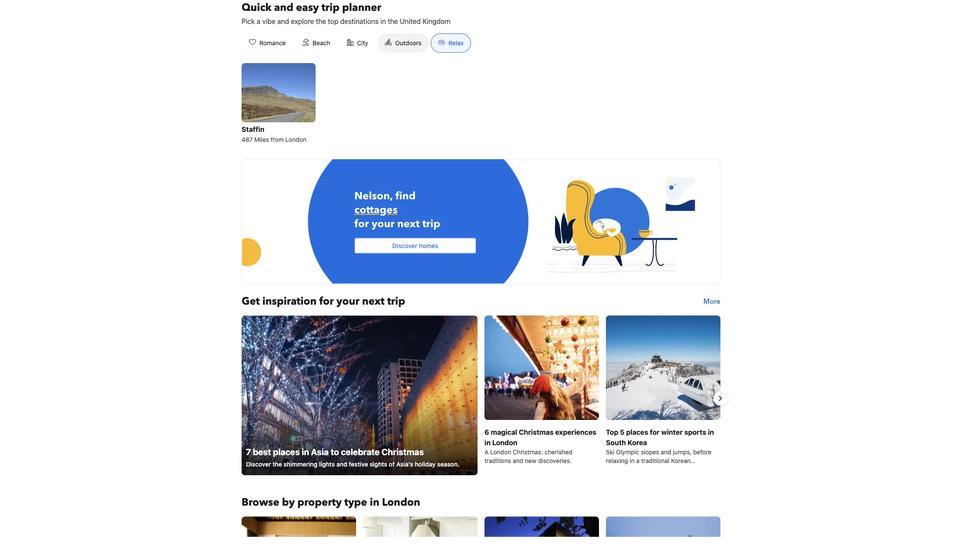 Task type: locate. For each thing, give the bounding box(es) containing it.
united
[[400, 17, 421, 25]]

traditions
[[485, 457, 511, 464]]

in
[[380, 17, 386, 25], [708, 428, 714, 436], [485, 438, 491, 447], [302, 446, 309, 457], [630, 457, 635, 464], [370, 495, 379, 510]]

ski
[[606, 448, 614, 456]]

korea
[[628, 438, 647, 447]]

2 vertical spatial for
[[650, 428, 660, 436]]

1 horizontal spatial for
[[354, 217, 369, 231]]

beach
[[313, 39, 330, 47]]

a
[[257, 17, 260, 25], [636, 457, 640, 464]]

from
[[271, 136, 284, 143]]

romance
[[259, 39, 286, 47]]

1 horizontal spatial discover
[[392, 242, 417, 249]]

1 horizontal spatial next
[[397, 217, 420, 231]]

find
[[395, 189, 416, 203]]

top 5 places for winter sports in south korea image
[[606, 315, 720, 420]]

christmas
[[519, 428, 554, 436], [382, 446, 424, 457]]

in up shimmering
[[302, 446, 309, 457]]

and inside 7 best places in asia to celebrate christmas discover the shimmering lights and festive sights of asia's holiday season.
[[337, 461, 347, 468]]

staffin
[[242, 125, 264, 133]]

1 horizontal spatial the
[[316, 17, 326, 25]]

sights
[[370, 461, 387, 468]]

to
[[331, 446, 339, 457]]

tab list
[[235, 34, 478, 53]]

and inside 6 magical christmas experiences in london a london christmas: cherished traditions and new discoveries.
[[513, 457, 523, 464]]

magical
[[491, 428, 517, 436]]

christmas:
[[513, 448, 543, 456]]

a inside 'top 5 places for winter sports in south korea ski olympic slopes and jumps, before relaxing in a traditional korean bathhouse'
[[636, 457, 640, 464]]

olympic
[[616, 448, 639, 456]]

1 vertical spatial your
[[336, 294, 359, 309]]

6
[[485, 428, 489, 436]]

1 vertical spatial christmas
[[382, 446, 424, 457]]

next
[[397, 217, 420, 231], [362, 294, 385, 309]]

and down the to
[[337, 461, 347, 468]]

places up korea
[[626, 428, 648, 436]]

the left shimmering
[[273, 461, 282, 468]]

0 vertical spatial places
[[626, 428, 648, 436]]

1 vertical spatial trip
[[422, 217, 440, 231]]

the
[[316, 17, 326, 25], [388, 17, 398, 25], [273, 461, 282, 468]]

0 horizontal spatial next
[[362, 294, 385, 309]]

slopes
[[641, 448, 659, 456]]

for inside the nelson, find cottages for your next trip
[[354, 217, 369, 231]]

2 horizontal spatial trip
[[422, 217, 440, 231]]

0 horizontal spatial for
[[319, 294, 334, 309]]

trip inside quick and easy trip planner pick a vibe and explore the top destinations in the united kingdom
[[322, 0, 340, 15]]

2 horizontal spatial for
[[650, 428, 660, 436]]

0 vertical spatial trip
[[322, 0, 340, 15]]

jumps,
[[673, 448, 692, 456]]

next inside the nelson, find cottages for your next trip
[[397, 217, 420, 231]]

a down olympic
[[636, 457, 640, 464]]

discover down best
[[246, 461, 271, 468]]

christmas inside 7 best places in asia to celebrate christmas discover the shimmering lights and festive sights of asia's holiday season.
[[382, 446, 424, 457]]

experiences
[[555, 428, 596, 436]]

for right inspiration
[[319, 294, 334, 309]]

bathhouse
[[606, 466, 636, 473]]

and right vibe at left top
[[277, 17, 289, 25]]

1 horizontal spatial trip
[[387, 294, 405, 309]]

in up a
[[485, 438, 491, 447]]

0 horizontal spatial christmas
[[382, 446, 424, 457]]

1 horizontal spatial places
[[626, 428, 648, 436]]

for inside 'top 5 places for winter sports in south korea ski olympic slopes and jumps, before relaxing in a traditional korean bathhouse'
[[650, 428, 660, 436]]

in inside 6 magical christmas experiences in london a london christmas: cherished traditions and new discoveries.
[[485, 438, 491, 447]]

asia
[[311, 446, 329, 457]]

browse
[[242, 495, 279, 510]]

get
[[242, 294, 260, 309]]

in right destinations
[[380, 17, 386, 25]]

0 vertical spatial christmas
[[519, 428, 554, 436]]

places inside 7 best places in asia to celebrate christmas discover the shimmering lights and festive sights of asia's holiday season.
[[273, 446, 300, 457]]

1 vertical spatial a
[[636, 457, 640, 464]]

places inside 'top 5 places for winter sports in south korea ski olympic slopes and jumps, before relaxing in a traditional korean bathhouse'
[[626, 428, 648, 436]]

0 vertical spatial next
[[397, 217, 420, 231]]

outdoors button
[[377, 34, 429, 53]]

1 horizontal spatial christmas
[[519, 428, 554, 436]]

of
[[389, 461, 395, 468]]

christmas up christmas:
[[519, 428, 554, 436]]

festive
[[349, 461, 368, 468]]

and
[[274, 0, 293, 15], [277, 17, 289, 25], [661, 448, 671, 456], [513, 457, 523, 464], [337, 461, 347, 468]]

relaxing
[[606, 457, 628, 464]]

london right from
[[285, 136, 306, 143]]

0 horizontal spatial discover
[[246, 461, 271, 468]]

1 horizontal spatial your
[[372, 217, 395, 231]]

for for top 5 places for winter sports in south korea ski olympic slopes and jumps, before relaxing in a traditional korean bathhouse
[[650, 428, 660, 436]]

places up shimmering
[[273, 446, 300, 457]]

pick
[[242, 17, 255, 25]]

quick
[[242, 0, 272, 15]]

the left united
[[388, 17, 398, 25]]

0 horizontal spatial places
[[273, 446, 300, 457]]

lights
[[319, 461, 335, 468]]

discover
[[392, 242, 417, 249], [246, 461, 271, 468]]

2 vertical spatial trip
[[387, 294, 405, 309]]

london
[[285, 136, 306, 143], [492, 438, 517, 447], [490, 448, 511, 456], [382, 495, 420, 510]]

trip
[[322, 0, 340, 15], [422, 217, 440, 231], [387, 294, 405, 309]]

christmas up the asia's
[[382, 446, 424, 457]]

by
[[282, 495, 295, 510]]

holiday
[[415, 461, 436, 468]]

0 horizontal spatial your
[[336, 294, 359, 309]]

in right type
[[370, 495, 379, 510]]

487
[[242, 136, 253, 143]]

miles
[[254, 136, 269, 143]]

nelson, find cottages for your next trip
[[354, 189, 440, 231]]

london down magical
[[492, 438, 517, 447]]

the left the top
[[316, 17, 326, 25]]

1 vertical spatial for
[[319, 294, 334, 309]]

for left winter
[[650, 428, 660, 436]]

0 vertical spatial for
[[354, 217, 369, 231]]

places
[[626, 428, 648, 436], [273, 446, 300, 457]]

0 vertical spatial your
[[372, 217, 395, 231]]

top 5 places for winter sports in south korea ski olympic slopes and jumps, before relaxing in a traditional korean bathhouse
[[606, 428, 714, 473]]

1 vertical spatial places
[[273, 446, 300, 457]]

1 horizontal spatial a
[[636, 457, 640, 464]]

a left vibe at left top
[[257, 17, 260, 25]]

7 best places in asia to celebrate christmas region
[[235, 315, 727, 482]]

and up traditional
[[661, 448, 671, 456]]

for down 'nelson,'
[[354, 217, 369, 231]]

in right the sports
[[708, 428, 714, 436]]

type
[[344, 495, 367, 510]]

cottages
[[354, 203, 398, 217]]

0 horizontal spatial trip
[[322, 0, 340, 15]]

1 vertical spatial next
[[362, 294, 385, 309]]

your
[[372, 217, 395, 231], [336, 294, 359, 309]]

0 vertical spatial a
[[257, 17, 260, 25]]

staffin 487 miles from london
[[242, 125, 306, 143]]

relax
[[449, 39, 464, 47]]

tab list containing romance
[[235, 34, 478, 53]]

cherished
[[545, 448, 572, 456]]

next image
[[715, 393, 726, 404]]

1 vertical spatial discover
[[246, 461, 271, 468]]

for
[[354, 217, 369, 231], [319, 294, 334, 309], [650, 428, 660, 436]]

and left new
[[513, 457, 523, 464]]

discover left the homes
[[392, 242, 417, 249]]

london down the asia's
[[382, 495, 420, 510]]

0 horizontal spatial the
[[273, 461, 282, 468]]

0 horizontal spatial a
[[257, 17, 260, 25]]

korean
[[671, 457, 691, 464]]



Task type: describe. For each thing, give the bounding box(es) containing it.
in down olympic
[[630, 457, 635, 464]]

more
[[704, 297, 720, 306]]

explore
[[291, 17, 314, 25]]

best
[[253, 446, 271, 457]]

more link
[[704, 294, 720, 308]]

and inside 'top 5 places for winter sports in south korea ski olympic slopes and jumps, before relaxing in a traditional korean bathhouse'
[[661, 448, 671, 456]]

new
[[525, 457, 536, 464]]

a inside quick and easy trip planner pick a vibe and explore the top destinations in the united kingdom
[[257, 17, 260, 25]]

places for best
[[273, 446, 300, 457]]

sports
[[684, 428, 706, 436]]

the inside 7 best places in asia to celebrate christmas discover the shimmering lights and festive sights of asia's holiday season.
[[273, 461, 282, 468]]

london up traditions on the bottom right
[[490, 448, 511, 456]]

6 magical christmas experiences in london a london christmas: cherished traditions and new discoveries.
[[485, 428, 596, 464]]

planner
[[342, 0, 381, 15]]

traditional
[[641, 457, 669, 464]]

property
[[297, 495, 342, 510]]

winter
[[661, 428, 683, 436]]

london inside staffin 487 miles from london
[[285, 136, 306, 143]]

2 horizontal spatial the
[[388, 17, 398, 25]]

discoveries.
[[538, 457, 572, 464]]

romance button
[[242, 34, 293, 53]]

places for 5
[[626, 428, 648, 436]]

7
[[246, 446, 251, 457]]

city
[[357, 39, 368, 47]]

shimmering
[[284, 461, 317, 468]]

trip inside the nelson, find cottages for your next trip
[[422, 217, 440, 231]]

browse by property type in london
[[242, 495, 420, 510]]

kingdom
[[423, 17, 451, 25]]

celebrate
[[341, 446, 380, 457]]

relax button
[[431, 34, 471, 53]]

for for nelson, find cottages for your next trip
[[354, 217, 369, 231]]

in inside quick and easy trip planner pick a vibe and explore the top destinations in the united kingdom
[[380, 17, 386, 25]]

asia's
[[396, 461, 413, 468]]

7 best places in asia to celebrate christmas discover the shimmering lights and festive sights of asia's holiday season.
[[246, 446, 459, 468]]

and up vibe at left top
[[274, 0, 293, 15]]

city button
[[339, 34, 376, 53]]

nelson,
[[354, 189, 393, 203]]

inspiration
[[262, 294, 317, 309]]

christmas inside 6 magical christmas experiences in london a london christmas: cherished traditions and new discoveries.
[[519, 428, 554, 436]]

top
[[606, 428, 618, 436]]

5
[[620, 428, 624, 436]]

discover homes
[[392, 242, 438, 249]]

before
[[693, 448, 711, 456]]

get inspiration for your next trip
[[242, 294, 405, 309]]

discover inside 7 best places in asia to celebrate christmas discover the shimmering lights and festive sights of asia's holiday season.
[[246, 461, 271, 468]]

south
[[606, 438, 626, 447]]

beach button
[[295, 34, 338, 53]]

season.
[[437, 461, 459, 468]]

0 vertical spatial discover
[[392, 242, 417, 249]]

destinations
[[340, 17, 379, 25]]

quick and easy trip planner pick a vibe and explore the top destinations in the united kingdom
[[242, 0, 451, 25]]

easy
[[296, 0, 319, 15]]

vibe
[[262, 17, 275, 25]]

your inside the nelson, find cottages for your next trip
[[372, 217, 395, 231]]

outdoors
[[395, 39, 422, 47]]

homes
[[419, 242, 438, 249]]

a
[[485, 448, 489, 456]]

6 magical christmas experiences in london image
[[485, 315, 599, 420]]

in inside 7 best places in asia to celebrate christmas discover the shimmering lights and festive sights of asia's holiday season.
[[302, 446, 309, 457]]

top
[[328, 17, 338, 25]]



Task type: vqa. For each thing, say whether or not it's contained in the screenshot.
6 magical christmas experiences in london a london christmas: cherished traditions and new discoveries.
yes



